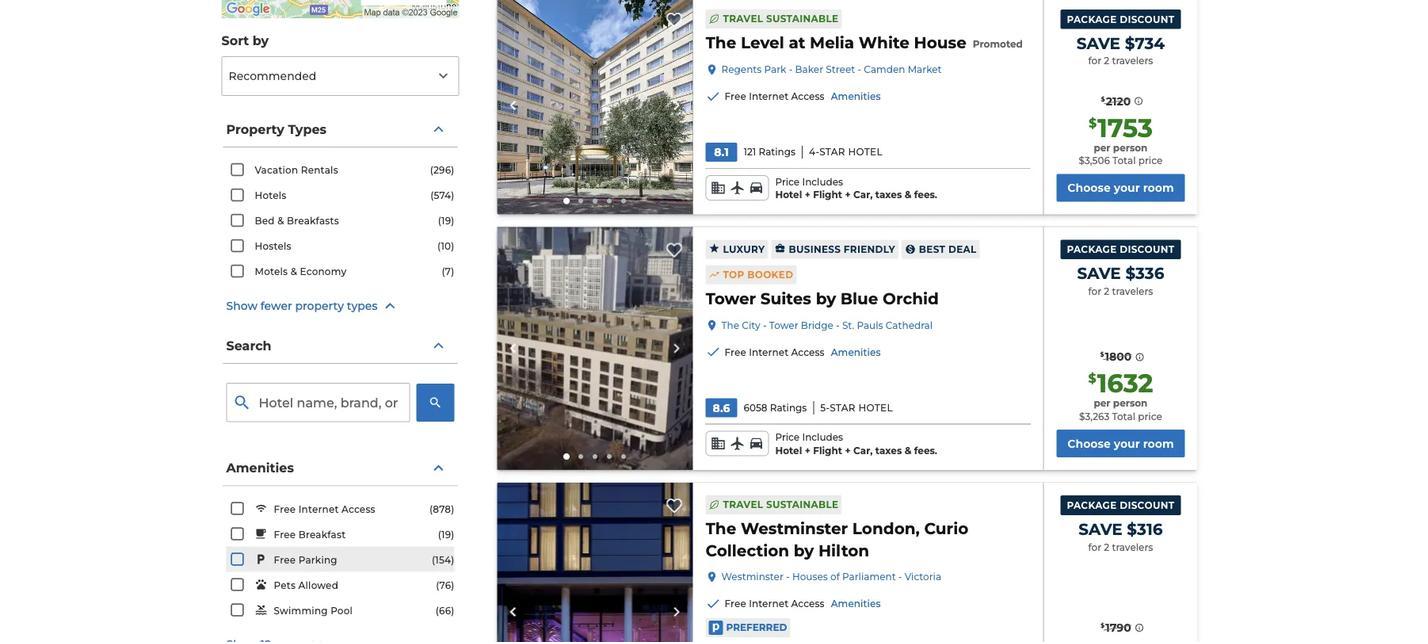 Task type: locate. For each thing, give the bounding box(es) containing it.
tower down suites
[[770, 319, 799, 331]]

price down 1753
[[1139, 155, 1163, 167]]

(296)
[[430, 164, 455, 176]]

2 sustainable from the top
[[766, 499, 839, 511]]

1 vertical spatial save
[[1078, 264, 1121, 283]]

package discount for 1632
[[1067, 244, 1175, 255]]

1 vertical spatial travel
[[723, 499, 764, 511]]

fees.
[[915, 189, 938, 201], [915, 445, 938, 456]]

$ for 1632
[[1089, 370, 1097, 386]]

by up the city - tower bridge - st. pauls cathedral
[[816, 288, 836, 308]]

1 vertical spatial flight
[[813, 445, 843, 456]]

travelers down save $734
[[1112, 55, 1154, 67]]

tower
[[706, 288, 756, 308], [770, 319, 799, 331]]

discount for 1753
[[1120, 13, 1175, 25]]

1 vertical spatial your
[[1114, 437, 1140, 450]]

2 photo carousel region from the top
[[497, 227, 693, 470]]

0 vertical spatial go to image #5 image
[[621, 198, 626, 203]]

westminster up houses
[[741, 519, 848, 538]]

$316
[[1127, 519, 1163, 539]]

(19) up (154)
[[438, 529, 455, 540]]

includes for 1632
[[802, 432, 843, 443]]

go to image #4 image
[[607, 198, 612, 203], [607, 454, 612, 459]]

for
[[1089, 55, 1102, 67], [1089, 285, 1102, 297], [1089, 541, 1102, 553]]

1 vertical spatial westminster
[[722, 571, 784, 583]]

2 travel sustainable from the top
[[723, 499, 839, 511]]

total right $3,263 at the right of the page
[[1113, 411, 1136, 422]]

2 vertical spatial travelers
[[1112, 541, 1154, 553]]

ratings for 1632
[[770, 402, 807, 413]]

access down houses
[[791, 598, 825, 610]]

star right 121 ratings
[[820, 146, 846, 158]]

(7)
[[442, 266, 455, 277]]

internet down city
[[749, 346, 789, 358]]

0 vertical spatial package
[[1067, 13, 1117, 25]]

1 vertical spatial travelers
[[1112, 285, 1154, 297]]

1 per from the top
[[1094, 142, 1111, 153]]

person down the 1800 at the right of page
[[1114, 397, 1148, 409]]

1 vertical spatial person
[[1114, 397, 1148, 409]]

price for 1632
[[1138, 411, 1163, 422]]

$ left 1632
[[1089, 370, 1097, 386]]

price
[[1139, 155, 1163, 167], [1138, 411, 1163, 422]]

fewer
[[261, 299, 292, 312]]

0 vertical spatial photo carousel region
[[497, 0, 693, 214]]

hotel right 4-
[[848, 146, 883, 158]]

includes down '5-'
[[802, 432, 843, 443]]

0 vertical spatial property building image
[[497, 0, 693, 214]]

choose your room button
[[1057, 174, 1185, 202], [1057, 430, 1185, 457]]

1 property building image from the top
[[497, 0, 693, 214]]

tower suites by blue orchid
[[706, 288, 939, 308]]

$ left 1790
[[1101, 622, 1105, 629]]

1 price from the top
[[776, 176, 800, 187]]

2 go to image #2 image from the top
[[579, 454, 583, 459]]

0 vertical spatial price
[[776, 176, 800, 187]]

1 vertical spatial price
[[1138, 411, 1163, 422]]

0 vertical spatial go to image #1 image
[[564, 198, 570, 204]]

photo carousel region
[[497, 0, 693, 214], [497, 227, 693, 470], [497, 483, 693, 642]]

2120
[[1106, 94, 1131, 108]]

0 vertical spatial person
[[1114, 142, 1148, 153]]

package up save $336
[[1067, 244, 1117, 255]]

(19) up (10)
[[438, 215, 455, 227]]

0 vertical spatial total
[[1113, 155, 1136, 167]]

includes down 4-
[[802, 176, 843, 187]]

package up save $734
[[1067, 13, 1117, 25]]

1 vertical spatial package
[[1067, 244, 1117, 255]]

of
[[831, 571, 840, 583]]

internet
[[749, 91, 789, 102], [749, 346, 789, 358], [299, 503, 339, 515], [749, 598, 789, 610]]

package discount up save $734
[[1067, 13, 1175, 25]]

internet up 'breakfast'
[[299, 503, 339, 515]]

1 vertical spatial (19)
[[438, 529, 455, 540]]

3 package from the top
[[1067, 499, 1117, 511]]

price includes hotel + flight + car, taxes & fees.
[[776, 176, 938, 201], [776, 432, 938, 456]]

2 price includes hotel + flight + car, taxes & fees. from the top
[[776, 432, 938, 456]]

per inside $ 1632 per person $3,263 total price
[[1094, 397, 1111, 409]]

2 free internet access amenities from the top
[[725, 346, 881, 358]]

ratings right 121
[[759, 146, 796, 158]]

$ for 2120
[[1101, 95, 1105, 103]]

price down 121 ratings
[[776, 176, 800, 187]]

1 vertical spatial ratings
[[770, 402, 807, 413]]

(154)
[[432, 554, 455, 566]]

travel sustainable up collection
[[723, 499, 839, 511]]

price down 6058 ratings
[[776, 432, 800, 443]]

the level at melia white house - promoted element
[[706, 32, 1023, 54]]

person inside $ 1753 per person $3,506 total price
[[1114, 142, 1148, 153]]

for 2 travelers down save $336
[[1089, 285, 1154, 297]]

1 go to image #4 image from the top
[[607, 198, 612, 203]]

for down save $336
[[1089, 285, 1102, 297]]

2 down save $316
[[1104, 541, 1110, 553]]

0 vertical spatial 2
[[1104, 55, 1110, 67]]

2 go to image #1 image from the top
[[564, 453, 570, 460]]

go to image #5 image for 1632
[[621, 454, 626, 459]]

2 travel from the top
[[723, 499, 764, 511]]

0 vertical spatial car,
[[854, 189, 873, 201]]

- left houses
[[786, 571, 790, 583]]

flight for 1632
[[813, 445, 843, 456]]

$ left the 1800 at the right of page
[[1101, 351, 1105, 358]]

choose your room down $3,263 at the right of the page
[[1068, 437, 1174, 450]]

2 horizontal spatial by
[[816, 288, 836, 308]]

0 vertical spatial the
[[706, 33, 737, 52]]

1 vertical spatial tower
[[770, 319, 799, 331]]

save $336
[[1078, 264, 1165, 283]]

business
[[789, 243, 841, 255]]

$ inside the $ 2120
[[1101, 95, 1105, 103]]

by
[[253, 32, 269, 48], [816, 288, 836, 308], [794, 541, 814, 560]]

access for orchid
[[791, 346, 825, 358]]

2 vertical spatial 2
[[1104, 541, 1110, 553]]

go to image #3 image
[[593, 198, 598, 203], [593, 454, 598, 459]]

choose for 1632
[[1068, 437, 1111, 450]]

2 vertical spatial package discount
[[1067, 499, 1175, 511]]

1 travel from the top
[[723, 13, 764, 24]]

price for 1632
[[776, 432, 800, 443]]

2 for from the top
[[1089, 285, 1102, 297]]

1 vertical spatial includes
[[802, 432, 843, 443]]

package discount up save $316
[[1067, 499, 1175, 511]]

1 vertical spatial star
[[830, 402, 856, 413]]

$ inside $ 1753 per person $3,506 total price
[[1089, 115, 1097, 130]]

2 vertical spatial discount
[[1120, 499, 1175, 511]]

0 vertical spatial travelers
[[1112, 55, 1154, 67]]

orchid
[[883, 288, 939, 308]]

1 taxes from the top
[[876, 189, 902, 201]]

2 fees. from the top
[[915, 445, 938, 456]]

2 go to image #3 image from the top
[[593, 454, 598, 459]]

1 vertical spatial choose your room button
[[1057, 430, 1185, 457]]

2 price from the top
[[1138, 411, 1163, 422]]

travelers for 1753
[[1112, 55, 1154, 67]]

person for 1632
[[1114, 397, 1148, 409]]

1 price includes hotel + flight + car, taxes & fees. from the top
[[776, 176, 938, 201]]

travel sustainable up at
[[723, 13, 839, 24]]

2 your from the top
[[1114, 437, 1140, 450]]

1 vertical spatial price includes hotel + flight + car, taxes & fees.
[[776, 432, 938, 456]]

per up $3,506
[[1094, 142, 1111, 153]]

at
[[789, 33, 806, 52]]

amenities down street
[[831, 91, 881, 102]]

1 2 from the top
[[1104, 55, 1110, 67]]

sustainable up at
[[766, 13, 839, 24]]

price down 1632
[[1138, 411, 1163, 422]]

0 vertical spatial save
[[1077, 33, 1121, 53]]

parliament
[[843, 571, 896, 583]]

2 discount from the top
[[1120, 244, 1175, 255]]

amenities down st.
[[831, 346, 881, 358]]

flight for 1753
[[813, 189, 843, 201]]

your down $ 1753 per person $3,506 total price
[[1114, 181, 1140, 195]]

free up free parking
[[274, 529, 296, 540]]

park
[[765, 64, 787, 75]]

star for 1753
[[820, 146, 846, 158]]

$ inside $ 1790
[[1101, 622, 1105, 629]]

3 2 from the top
[[1104, 541, 1110, 553]]

sustainable up the westminster london, curio collection by hilton
[[766, 499, 839, 511]]

1 vertical spatial discount
[[1120, 244, 1175, 255]]

2 package discount from the top
[[1067, 244, 1175, 255]]

property types
[[226, 121, 327, 137]]

choose
[[1068, 181, 1111, 195], [1068, 437, 1111, 450]]

save left $734
[[1077, 33, 1121, 53]]

1 discount from the top
[[1120, 13, 1175, 25]]

total inside $ 1753 per person $3,506 total price
[[1113, 155, 1136, 167]]

1 vertical spatial price
[[776, 432, 800, 443]]

2 vertical spatial photo carousel region
[[497, 483, 693, 642]]

choose down $3,506
[[1068, 181, 1111, 195]]

0 vertical spatial flight
[[813, 189, 843, 201]]

1 photo carousel region from the top
[[497, 0, 693, 214]]

save
[[1077, 33, 1121, 53], [1078, 264, 1121, 283], [1079, 519, 1123, 539]]

0 vertical spatial (19)
[[438, 215, 455, 227]]

0 vertical spatial your
[[1114, 181, 1140, 195]]

2 vertical spatial for 2 travelers
[[1089, 541, 1154, 553]]

top
[[723, 269, 745, 280]]

per inside $ 1753 per person $3,506 total price
[[1094, 142, 1111, 153]]

1 vertical spatial go to image #5 image
[[621, 454, 626, 459]]

vacation
[[255, 164, 298, 176]]

0 vertical spatial travel sustainable
[[723, 13, 839, 24]]

1 go to image #2 image from the top
[[579, 198, 583, 203]]

0 vertical spatial for
[[1089, 55, 1102, 67]]

1 vertical spatial fees.
[[915, 445, 938, 456]]

2 2 from the top
[[1104, 285, 1110, 297]]

go to image #3 image for 1632
[[593, 454, 598, 459]]

your down $ 1632 per person $3,263 total price
[[1114, 437, 1140, 450]]

2 choose your room button from the top
[[1057, 430, 1185, 457]]

1 car, from the top
[[854, 189, 873, 201]]

3 travelers from the top
[[1112, 541, 1154, 553]]

2 includes from the top
[[802, 432, 843, 443]]

1 vertical spatial taxes
[[876, 445, 902, 456]]

the for the city - tower bridge - st. pauls cathedral
[[722, 319, 740, 331]]

motels & economy
[[255, 266, 347, 277]]

ratings right 6058 on the right bottom of page
[[770, 402, 807, 413]]

the left city
[[722, 319, 740, 331]]

choose your room down $3,506
[[1068, 181, 1174, 195]]

sustainable for level
[[766, 13, 839, 24]]

fees. for 1632
[[915, 445, 938, 456]]

1 price from the top
[[1139, 155, 1163, 167]]

person
[[1114, 142, 1148, 153], [1114, 397, 1148, 409]]

go to image #2 image
[[579, 198, 583, 203], [579, 454, 583, 459]]

access down baker at the right of the page
[[791, 91, 825, 102]]

for for 1753
[[1089, 55, 1102, 67]]

bed
[[255, 215, 275, 227]]

choose your room button down $3,263 at the right of the page
[[1057, 430, 1185, 457]]

0 vertical spatial tower
[[706, 288, 756, 308]]

property building image for save $316
[[497, 483, 693, 642]]

save for 1753
[[1077, 33, 1121, 53]]

0 vertical spatial room
[[1144, 181, 1174, 195]]

2 go to image #5 image from the top
[[621, 454, 626, 459]]

+ down 4-
[[805, 189, 811, 201]]

1 go to image #3 image from the top
[[593, 198, 598, 203]]

regents
[[722, 64, 762, 75]]

1 vertical spatial choose
[[1068, 437, 1111, 450]]

1 travelers from the top
[[1112, 55, 1154, 67]]

white
[[859, 33, 910, 52]]

3 free internet access amenities from the top
[[725, 598, 881, 610]]

0 vertical spatial fees.
[[915, 189, 938, 201]]

1 go to image #5 image from the top
[[621, 198, 626, 203]]

1 vertical spatial for
[[1089, 285, 1102, 297]]

1 travel sustainable from the top
[[723, 13, 839, 24]]

$ for 1800
[[1101, 351, 1105, 358]]

1 vertical spatial per
[[1094, 397, 1111, 409]]

0 horizontal spatial by
[[253, 32, 269, 48]]

1 flight from the top
[[813, 189, 843, 201]]

house
[[914, 33, 967, 52]]

$ left 1753
[[1089, 115, 1097, 130]]

sort
[[222, 32, 249, 48]]

choose your room
[[1068, 181, 1174, 195], [1068, 437, 1174, 450]]

st.
[[843, 319, 855, 331]]

for 2 travelers for 1632
[[1089, 285, 1154, 297]]

0 vertical spatial go to image #2 image
[[579, 198, 583, 203]]

1 vertical spatial choose your room
[[1068, 437, 1174, 450]]

the westminster london, curio collection by hilton element
[[706, 518, 1031, 561]]

0 vertical spatial per
[[1094, 142, 1111, 153]]

2 price from the top
[[776, 432, 800, 443]]

0 vertical spatial sustainable
[[766, 13, 839, 24]]

1 (19) from the top
[[438, 215, 455, 227]]

1 vertical spatial by
[[816, 288, 836, 308]]

2 choose from the top
[[1068, 437, 1111, 450]]

free internet access amenities
[[725, 91, 881, 102], [725, 346, 881, 358], [725, 598, 881, 610]]

property building image for save $734
[[497, 0, 693, 214]]

the level at melia white house
[[706, 33, 967, 52]]

- left st.
[[836, 319, 840, 331]]

amenities inside dropdown button
[[226, 460, 294, 475]]

property
[[295, 299, 344, 312]]

price inside $ 1753 per person $3,506 total price
[[1139, 155, 1163, 167]]

total inside $ 1632 per person $3,263 total price
[[1113, 411, 1136, 422]]

travel sustainable
[[723, 13, 839, 24], [723, 499, 839, 511]]

1 vertical spatial photo carousel region
[[497, 227, 693, 470]]

0 vertical spatial includes
[[802, 176, 843, 187]]

1 choose your room from the top
[[1068, 181, 1174, 195]]

0 vertical spatial travel
[[723, 13, 764, 24]]

+
[[805, 189, 811, 201], [845, 189, 851, 201], [805, 445, 811, 456], [845, 445, 851, 456]]

swimming
[[274, 605, 328, 616]]

car, for 1632
[[854, 445, 873, 456]]

save $316
[[1079, 519, 1163, 539]]

choose your room button for 1632
[[1057, 430, 1185, 457]]

your for 1753
[[1114, 181, 1140, 195]]

2 vertical spatial package
[[1067, 499, 1117, 511]]

price for 1753
[[1139, 155, 1163, 167]]

property building image
[[497, 0, 693, 214], [497, 483, 693, 642]]

$ left 2120
[[1101, 95, 1105, 103]]

amenities for collection
[[831, 598, 881, 610]]

2 choose your room from the top
[[1068, 437, 1174, 450]]

amenities down parliament
[[831, 598, 881, 610]]

flight down '5-'
[[813, 445, 843, 456]]

choose down $3,263 at the right of the page
[[1068, 437, 1111, 450]]

price includes hotel + flight + car, taxes & fees. for 1632
[[776, 432, 938, 456]]

access
[[791, 91, 825, 102], [791, 346, 825, 358], [342, 503, 376, 515], [791, 598, 825, 610]]

0 vertical spatial go to image #3 image
[[593, 198, 598, 203]]

flight down 4-
[[813, 189, 843, 201]]

2 flight from the top
[[813, 445, 843, 456]]

0 vertical spatial discount
[[1120, 13, 1175, 25]]

the up regents
[[706, 33, 737, 52]]

per
[[1094, 142, 1111, 153], [1094, 397, 1111, 409]]

free parking
[[274, 554, 337, 566]]

price includes hotel + flight + car, taxes & fees. for 1753
[[776, 176, 938, 201]]

(10)
[[438, 241, 455, 252]]

1 vertical spatial go to image #1 image
[[564, 453, 570, 460]]

choose your room button down $3,506
[[1057, 174, 1185, 202]]

2 for 2 travelers from the top
[[1089, 285, 1154, 297]]

1 vertical spatial go to image #2 image
[[579, 454, 583, 459]]

amenities for white
[[831, 91, 881, 102]]

0 vertical spatial ratings
[[759, 146, 796, 158]]

package for 1632
[[1067, 244, 1117, 255]]

westminster down collection
[[722, 571, 784, 583]]

0 vertical spatial go to image #4 image
[[607, 198, 612, 203]]

0 vertical spatial choose
[[1068, 181, 1111, 195]]

taxes down the '5-star hotel'
[[876, 445, 902, 456]]

access up 'breakfast'
[[342, 503, 376, 515]]

2 taxes from the top
[[876, 445, 902, 456]]

1 go to image #1 image from the top
[[564, 198, 570, 204]]

car, down 4-star hotel
[[854, 189, 873, 201]]

2 property building image from the top
[[497, 483, 693, 642]]

breakfast
[[299, 529, 346, 540]]

1 vertical spatial 2
[[1104, 285, 1110, 297]]

0 vertical spatial choose your room
[[1068, 181, 1174, 195]]

+ down 6058 ratings
[[805, 445, 811, 456]]

0 horizontal spatial tower
[[706, 288, 756, 308]]

your
[[1114, 181, 1140, 195], [1114, 437, 1140, 450]]

amenities for orchid
[[831, 346, 881, 358]]

1 sustainable from the top
[[766, 13, 839, 24]]

1 package discount from the top
[[1067, 13, 1175, 25]]

save left $316
[[1079, 519, 1123, 539]]

search button
[[223, 328, 458, 364]]

go to image #5 image
[[621, 198, 626, 203], [621, 454, 626, 459]]

ratings for 1753
[[759, 146, 796, 158]]

amenities up free internet access
[[226, 460, 294, 475]]

travelers down save $316
[[1112, 541, 1154, 553]]

1 vertical spatial car,
[[854, 445, 873, 456]]

price
[[776, 176, 800, 187], [776, 432, 800, 443]]

1 vertical spatial for 2 travelers
[[1089, 285, 1154, 297]]

1 choose your room button from the top
[[1057, 174, 1185, 202]]

go to image #4 image for 1753
[[607, 198, 612, 203]]

1 vertical spatial property building image
[[497, 483, 693, 642]]

per up $3,263 at the right of the page
[[1094, 397, 1111, 409]]

choose your room for 1632
[[1068, 437, 1174, 450]]

free
[[725, 91, 747, 102], [725, 346, 747, 358], [274, 503, 296, 515], [274, 529, 296, 540], [274, 554, 296, 566], [725, 598, 747, 610]]

2 down save $336
[[1104, 285, 1110, 297]]

package discount
[[1067, 13, 1175, 25], [1067, 244, 1175, 255], [1067, 499, 1175, 511]]

discount for 1632
[[1120, 244, 1175, 255]]

1 vertical spatial travel sustainable
[[723, 499, 839, 511]]

free up free breakfast
[[274, 503, 296, 515]]

2 room from the top
[[1144, 437, 1174, 450]]

1 person from the top
[[1114, 142, 1148, 153]]

- right park
[[789, 64, 793, 75]]

0 vertical spatial price
[[1139, 155, 1163, 167]]

2 per from the top
[[1094, 397, 1111, 409]]

- right city
[[763, 319, 767, 331]]

2 vertical spatial free internet access amenities
[[725, 598, 881, 610]]

go to image #1 image
[[564, 198, 570, 204], [564, 453, 570, 460]]

save left $336
[[1078, 264, 1121, 283]]

access down bridge
[[791, 346, 825, 358]]

total right $3,506
[[1113, 155, 1136, 167]]

0 vertical spatial package discount
[[1067, 13, 1175, 25]]

2 vertical spatial for
[[1089, 541, 1102, 553]]

the up collection
[[706, 519, 737, 538]]

the city - tower bridge - st. pauls cathedral
[[722, 319, 933, 331]]

internet up the preferred
[[749, 598, 789, 610]]

economy
[[300, 266, 347, 277]]

$ for 1790
[[1101, 622, 1105, 629]]

2 person from the top
[[1114, 397, 1148, 409]]

2 vertical spatial the
[[706, 519, 737, 538]]

0 vertical spatial star
[[820, 146, 846, 158]]

package discount for 1753
[[1067, 13, 1175, 25]]

go to image #1 image for 1632
[[564, 453, 570, 460]]

1 vertical spatial room
[[1144, 437, 1174, 450]]

2 car, from the top
[[854, 445, 873, 456]]

1 vertical spatial the
[[722, 319, 740, 331]]

1 choose from the top
[[1068, 181, 1111, 195]]

2 vertical spatial by
[[794, 541, 814, 560]]

2 go to image #4 image from the top
[[607, 454, 612, 459]]

$ inside $ 1632 per person $3,263 total price
[[1089, 370, 1097, 386]]

free down city
[[725, 346, 747, 358]]

1 package from the top
[[1067, 13, 1117, 25]]

by up houses
[[794, 541, 814, 560]]

package discount up save $336
[[1067, 244, 1175, 255]]

1 vertical spatial package discount
[[1067, 244, 1175, 255]]

flight
[[813, 189, 843, 201], [813, 445, 843, 456]]

price inside $ 1632 per person $3,263 total price
[[1138, 411, 1163, 422]]

(19)
[[438, 215, 455, 227], [438, 529, 455, 540]]

1 horizontal spatial by
[[794, 541, 814, 560]]

includes
[[802, 176, 843, 187], [802, 432, 843, 443]]

1 vertical spatial go to image #4 image
[[607, 454, 612, 459]]

2 down save $734
[[1104, 55, 1110, 67]]

discount up $734
[[1120, 13, 1175, 25]]

price includes hotel + flight + car, taxes & fees. down the '5-star hotel'
[[776, 432, 938, 456]]

1 fees. from the top
[[915, 189, 938, 201]]

0 vertical spatial choose your room button
[[1057, 174, 1185, 202]]

regents park - baker street - camden market
[[722, 64, 942, 75]]

free internet access amenities down houses
[[725, 598, 881, 610]]

1 vertical spatial go to image #3 image
[[593, 454, 598, 459]]

curio
[[925, 519, 969, 538]]

2
[[1104, 55, 1110, 67], [1104, 285, 1110, 297], [1104, 541, 1110, 553]]

sustainable for westminster
[[766, 499, 839, 511]]

1 for 2 travelers from the top
[[1089, 55, 1154, 67]]

vacation rentals
[[255, 164, 338, 176]]

discount up $316
[[1120, 499, 1175, 511]]

for down save $316
[[1089, 541, 1102, 553]]

121 ratings
[[744, 146, 796, 158]]

car, down the '5-star hotel'
[[854, 445, 873, 456]]

$3,263
[[1080, 411, 1110, 422]]

star
[[820, 146, 846, 158], [830, 402, 856, 413]]

travelers for 1632
[[1112, 285, 1154, 297]]

1 horizontal spatial tower
[[770, 319, 799, 331]]

travelers
[[1112, 55, 1154, 67], [1112, 285, 1154, 297], [1112, 541, 1154, 553]]

$734
[[1125, 33, 1165, 53]]

1 room from the top
[[1144, 181, 1174, 195]]

0 vertical spatial for 2 travelers
[[1089, 55, 1154, 67]]

(76)
[[436, 579, 455, 591]]

2 travelers from the top
[[1112, 285, 1154, 297]]

1 vertical spatial total
[[1113, 411, 1136, 422]]

- right street
[[858, 64, 862, 75]]

0 vertical spatial free internet access amenities
[[725, 91, 881, 102]]

ratings
[[759, 146, 796, 158], [770, 402, 807, 413]]

free internet access amenities down baker at the right of the page
[[725, 91, 881, 102]]

for 2 travelers down save $316
[[1089, 541, 1154, 553]]

0 vertical spatial westminster
[[741, 519, 848, 538]]

1 includes from the top
[[802, 176, 843, 187]]

$ inside $ 1800
[[1101, 351, 1105, 358]]

1 free internet access amenities from the top
[[725, 91, 881, 102]]

0 vertical spatial price includes hotel + flight + car, taxes & fees.
[[776, 176, 938, 201]]

internet for the westminster london, curio collection by hilton
[[749, 598, 789, 610]]

$ for 1753
[[1089, 115, 1097, 130]]

2 (19) from the top
[[438, 529, 455, 540]]

1 your from the top
[[1114, 181, 1140, 195]]

melia
[[810, 33, 855, 52]]

the inside the westminster london, curio collection by hilton
[[706, 519, 737, 538]]

by right 'sort'
[[253, 32, 269, 48]]

1 for from the top
[[1089, 55, 1102, 67]]

star right 6058 ratings
[[830, 402, 856, 413]]

1 vertical spatial free internet access amenities
[[725, 346, 881, 358]]

person inside $ 1632 per person $3,263 total price
[[1114, 397, 1148, 409]]

package up save $316
[[1067, 499, 1117, 511]]

2 package from the top
[[1067, 244, 1117, 255]]

1 vertical spatial sustainable
[[766, 499, 839, 511]]

recommended
[[229, 69, 317, 82]]

total for 1632
[[1113, 411, 1136, 422]]



Task type: describe. For each thing, give the bounding box(es) containing it.
motels
[[255, 266, 288, 277]]

go to image #5 image for 1753
[[621, 198, 626, 203]]

car, for 1753
[[854, 189, 873, 201]]

show fewer property types
[[226, 299, 378, 312]]

internet for the level at melia white house
[[749, 91, 789, 102]]

westminster inside the westminster london, curio collection by hilton
[[741, 519, 848, 538]]

victoria
[[905, 571, 942, 583]]

luxury
[[723, 243, 765, 255]]

street
[[826, 64, 855, 75]]

show
[[226, 299, 258, 312]]

business friendly
[[789, 243, 896, 255]]

free internet access
[[274, 503, 376, 515]]

camden
[[864, 64, 906, 75]]

photo carousel region for 1632
[[497, 227, 693, 470]]

Hotel name, brand, or keyword text field
[[226, 383, 410, 422]]

the for the level at melia white house
[[706, 33, 737, 52]]

search
[[226, 338, 272, 353]]

$ 2120
[[1101, 94, 1131, 108]]

access for collection
[[791, 598, 825, 610]]

2 for 1753
[[1104, 55, 1110, 67]]

pauls
[[857, 319, 883, 331]]

westminster - houses of parliament - victoria
[[722, 571, 942, 583]]

choose your room button for 1753
[[1057, 174, 1185, 202]]

3 for 2 travelers from the top
[[1089, 541, 1154, 553]]

+ down the '5-star hotel'
[[845, 445, 851, 456]]

1632
[[1098, 368, 1154, 399]]

travel for level
[[723, 13, 764, 24]]

room for 1632
[[1144, 437, 1174, 450]]

friendly
[[844, 243, 896, 255]]

4-star hotel
[[809, 146, 883, 158]]

baker
[[795, 64, 824, 75]]

allowed
[[298, 580, 338, 591]]

market
[[908, 64, 942, 75]]

1790
[[1106, 621, 1132, 634]]

types
[[288, 121, 327, 137]]

3 package discount from the top
[[1067, 499, 1175, 511]]

go to image #2 image for 1753
[[579, 198, 583, 203]]

$ 1753 per person $3,506 total price
[[1079, 112, 1163, 167]]

go to image #1 image for 1753
[[564, 198, 570, 204]]

3 photo carousel region from the top
[[497, 483, 693, 642]]

hotel down 121 ratings
[[776, 189, 802, 201]]

2 vertical spatial save
[[1079, 519, 1123, 539]]

best deal
[[919, 243, 977, 255]]

free up the preferred
[[725, 598, 747, 610]]

$336
[[1126, 264, 1165, 283]]

internet for tower suites by blue orchid
[[749, 346, 789, 358]]

star for 1632
[[830, 402, 856, 413]]

for 2 travelers for 1753
[[1089, 55, 1154, 67]]

travel sustainable for westminster
[[723, 499, 839, 511]]

tower inside tower suites by blue orchid element
[[706, 288, 756, 308]]

6058
[[744, 402, 768, 413]]

$ 1790
[[1101, 621, 1132, 634]]

price for 1753
[[776, 176, 800, 187]]

free internet access amenities for 1753
[[725, 91, 881, 102]]

per for 1753
[[1094, 142, 1111, 153]]

the westminster london, curio collection by hilton
[[706, 519, 969, 560]]

free breakfast
[[274, 529, 346, 540]]

travel for westminster
[[723, 499, 764, 511]]

recommended button
[[222, 56, 459, 96]]

go to image #4 image for 1632
[[607, 454, 612, 459]]

8.1
[[714, 145, 729, 159]]

your for 1632
[[1114, 437, 1140, 450]]

cathedral
[[886, 319, 933, 331]]

hotel right '5-'
[[859, 402, 893, 413]]

0 vertical spatial by
[[253, 32, 269, 48]]

package for 1753
[[1067, 13, 1117, 25]]

1753
[[1098, 112, 1153, 143]]

london,
[[853, 519, 920, 538]]

1800
[[1105, 350, 1132, 364]]

types
[[347, 299, 378, 312]]

5-star hotel
[[821, 402, 893, 413]]

tower suites by blue orchid element
[[706, 287, 939, 309]]

(66)
[[436, 605, 455, 616]]

preferred
[[726, 622, 787, 633]]

parking
[[299, 554, 337, 566]]

save $734
[[1077, 33, 1165, 53]]

person for 1753
[[1114, 142, 1148, 153]]

show fewer property types button
[[226, 296, 455, 315]]

breakfasts
[[287, 215, 339, 227]]

go to image #2 image for 1632
[[579, 454, 583, 459]]

choose for 1753
[[1068, 181, 1111, 195]]

room for 1753
[[1144, 181, 1174, 195]]

(574)
[[431, 190, 455, 201]]

top booked
[[723, 269, 794, 280]]

2 for 1632
[[1104, 285, 1110, 297]]

suites
[[761, 288, 812, 308]]

free up pets on the left bottom
[[274, 554, 296, 566]]

3 discount from the top
[[1120, 499, 1175, 511]]

bridge
[[801, 319, 834, 331]]

property types button
[[223, 112, 458, 147]]

6058 ratings
[[744, 402, 807, 413]]

hotel down 6058 ratings
[[776, 445, 802, 456]]

sort by
[[222, 32, 269, 48]]

property
[[226, 121, 285, 137]]

- left victoria
[[899, 571, 902, 583]]

for for 1632
[[1089, 285, 1102, 297]]

fees. for 1753
[[915, 189, 938, 201]]

access for white
[[791, 91, 825, 102]]

$3,506
[[1079, 155, 1110, 167]]

pets allowed
[[274, 580, 338, 591]]

hostels
[[255, 241, 291, 252]]

choose your room for 1753
[[1068, 181, 1174, 195]]

free down regents
[[725, 91, 747, 102]]

pets
[[274, 580, 296, 591]]

free internet access amenities for 1632
[[725, 346, 881, 358]]

taxes for 1753
[[876, 189, 902, 201]]

(878)
[[430, 503, 455, 515]]

booked
[[748, 269, 794, 280]]

bird's eye view image
[[497, 227, 693, 470]]

houses
[[793, 571, 828, 583]]

taxes for 1632
[[876, 445, 902, 456]]

by inside the westminster london, curio collection by hilton
[[794, 541, 814, 560]]

blue
[[841, 288, 879, 308]]

8.6
[[713, 401, 730, 414]]

total for 1753
[[1113, 155, 1136, 167]]

4-
[[809, 146, 820, 158]]

go to image #3 image for 1753
[[593, 198, 598, 203]]

hilton
[[819, 541, 870, 560]]

best
[[919, 243, 946, 255]]

collection
[[706, 541, 790, 560]]

121
[[744, 146, 756, 158]]

amenities button
[[223, 451, 458, 486]]

+ down 4-star hotel
[[845, 189, 851, 201]]

the for the westminster london, curio collection by hilton
[[706, 519, 737, 538]]

save for 1632
[[1078, 264, 1121, 283]]

deal
[[949, 243, 977, 255]]

photo carousel region for 1753
[[497, 0, 693, 214]]

hotels
[[255, 190, 287, 201]]

3 for from the top
[[1089, 541, 1102, 553]]

travel sustainable for level
[[723, 13, 839, 24]]

includes for 1753
[[802, 176, 843, 187]]

per for 1632
[[1094, 397, 1111, 409]]

5-
[[821, 402, 830, 413]]



Task type: vqa. For each thing, say whether or not it's contained in the screenshot.


